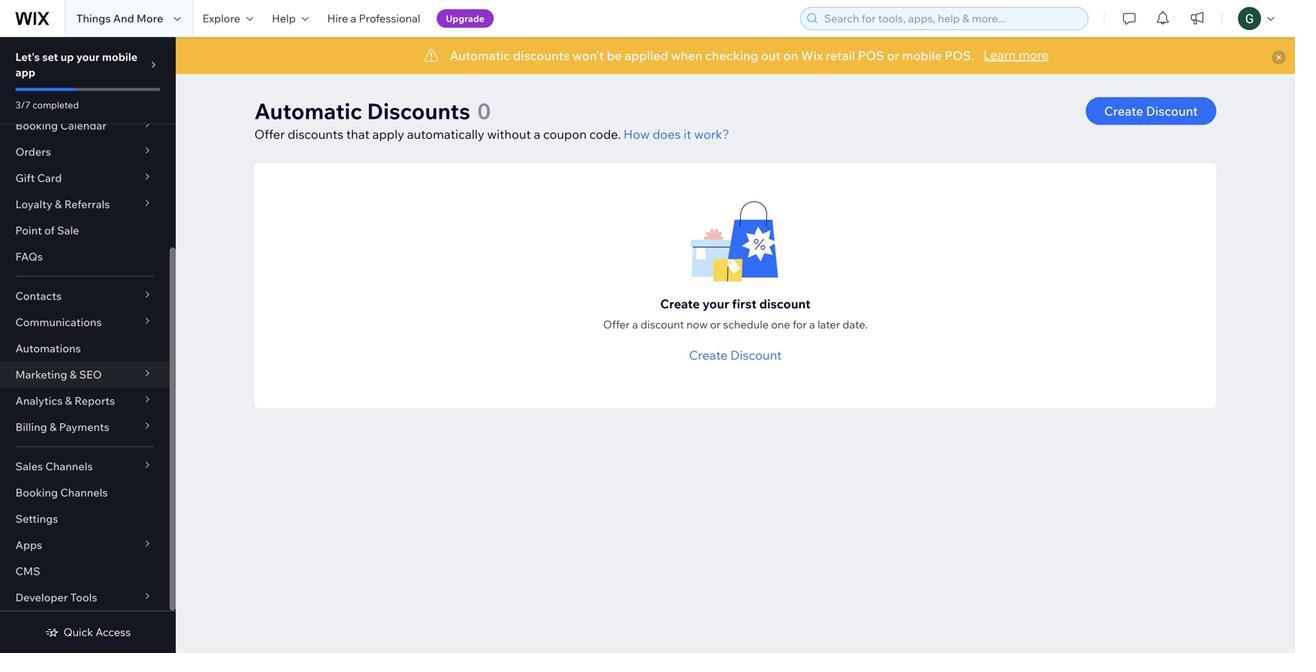 Task type: describe. For each thing, give the bounding box(es) containing it.
analytics & reports
[[15, 394, 115, 407]]

learn more
[[984, 47, 1049, 62]]

0 horizontal spatial create discount button
[[689, 346, 782, 364]]

professional
[[359, 12, 420, 25]]

now
[[687, 318, 708, 331]]

how does it work? link
[[624, 125, 729, 143]]

without
[[487, 126, 531, 142]]

pos
[[858, 48, 884, 63]]

card
[[37, 171, 62, 185]]

0 vertical spatial or
[[887, 48, 899, 63]]

automations
[[15, 342, 81, 355]]

set
[[42, 50, 58, 64]]

a right for
[[809, 318, 815, 331]]

learn more link
[[984, 45, 1049, 64]]

does
[[653, 126, 681, 142]]

sales channels button
[[0, 453, 170, 480]]

things and more
[[76, 12, 163, 25]]

work?
[[694, 126, 729, 142]]

communications button
[[0, 309, 170, 335]]

up
[[61, 50, 74, 64]]

faqs link
[[0, 244, 170, 270]]

billing & payments button
[[0, 414, 170, 440]]

discounts inside alert
[[513, 48, 570, 63]]

booking channels link
[[0, 480, 170, 506]]

applied
[[625, 48, 668, 63]]

1 vertical spatial create
[[660, 296, 700, 311]]

quick
[[63, 625, 93, 639]]

analytics
[[15, 394, 63, 407]]

things
[[76, 12, 111, 25]]

loyalty & referrals
[[15, 197, 110, 211]]

sale
[[57, 224, 79, 237]]

gift card
[[15, 171, 62, 185]]

booking calendar button
[[0, 113, 170, 139]]

0 horizontal spatial discount
[[641, 318, 684, 331]]

help
[[272, 12, 296, 25]]

wix
[[801, 48, 823, 63]]

calendar
[[60, 119, 107, 132]]

& for marketing
[[70, 368, 77, 381]]

be
[[607, 48, 622, 63]]

reports
[[75, 394, 115, 407]]

orders button
[[0, 139, 170, 165]]

create your first discount
[[660, 296, 811, 311]]

0
[[477, 98, 491, 125]]

automatic for discounts
[[450, 48, 510, 63]]

3/7
[[15, 99, 30, 111]]

access
[[95, 625, 131, 639]]

1 horizontal spatial discount
[[759, 296, 811, 311]]

marketing
[[15, 368, 67, 381]]

that
[[346, 126, 370, 142]]

quick access button
[[45, 625, 131, 639]]

contacts button
[[0, 283, 170, 309]]

1 horizontal spatial your
[[703, 296, 729, 311]]

cms
[[15, 564, 40, 578]]

1 horizontal spatial create discount button
[[1086, 97, 1217, 125]]

out
[[761, 48, 781, 63]]

retail
[[826, 48, 855, 63]]

1 vertical spatial discount
[[731, 347, 782, 363]]

app
[[15, 66, 35, 79]]

discounts
[[367, 98, 470, 125]]

for
[[793, 318, 807, 331]]

apply
[[372, 126, 404, 142]]

explore
[[203, 12, 240, 25]]

hire a professional
[[327, 12, 420, 25]]

channels for booking channels
[[60, 486, 108, 499]]

developer tools
[[15, 591, 97, 604]]

checking
[[705, 48, 758, 63]]

upgrade button
[[437, 9, 494, 28]]

discounts inside automatic discounts 0 offer discounts that apply automatically without a coupon code. how does it work?
[[288, 126, 344, 142]]

0 horizontal spatial or
[[710, 318, 721, 331]]

hire
[[327, 12, 348, 25]]

point
[[15, 224, 42, 237]]

0 vertical spatial discount
[[1146, 103, 1198, 119]]

alert containing learn more
[[176, 37, 1295, 74]]

booking channels
[[15, 486, 108, 499]]

faqs
[[15, 250, 43, 263]]

contacts
[[15, 289, 62, 303]]

gift card button
[[0, 165, 170, 191]]

settings link
[[0, 506, 170, 532]]

loyalty & referrals button
[[0, 191, 170, 217]]



Task type: vqa. For each thing, say whether or not it's contained in the screenshot.
number field
no



Task type: locate. For each thing, give the bounding box(es) containing it.
tools
[[70, 591, 97, 604]]

mobile inside let's set up your mobile app
[[102, 50, 138, 64]]

1 vertical spatial automatic
[[254, 98, 362, 125]]

& inside popup button
[[50, 420, 57, 434]]

1 vertical spatial create discount button
[[689, 346, 782, 364]]

automations link
[[0, 335, 170, 362]]

or
[[887, 48, 899, 63], [710, 318, 721, 331]]

let's set up your mobile app
[[15, 50, 138, 79]]

gift
[[15, 171, 35, 185]]

won't
[[573, 48, 604, 63]]

developer tools button
[[0, 584, 170, 611]]

later
[[818, 318, 840, 331]]

automatic down upgrade button
[[450, 48, 510, 63]]

let's
[[15, 50, 40, 64]]

& for billing
[[50, 420, 57, 434]]

or right now
[[710, 318, 721, 331]]

mobile down things and more
[[102, 50, 138, 64]]

0 vertical spatial booking
[[15, 119, 58, 132]]

automatically
[[407, 126, 484, 142]]

& for analytics
[[65, 394, 72, 407]]

channels
[[45, 460, 93, 473], [60, 486, 108, 499]]

& inside 'popup button'
[[70, 368, 77, 381]]

channels up booking channels
[[45, 460, 93, 473]]

settings
[[15, 512, 58, 525]]

1 vertical spatial discount
[[641, 318, 684, 331]]

offer a discount now or schedule one for a later date.
[[603, 318, 868, 331]]

channels for sales channels
[[45, 460, 93, 473]]

1 vertical spatial or
[[710, 318, 721, 331]]

0 vertical spatial create discount
[[1104, 103, 1198, 119]]

of
[[44, 224, 55, 237]]

1 horizontal spatial offer
[[603, 318, 630, 331]]

3/7 completed
[[15, 99, 79, 111]]

0 vertical spatial create
[[1104, 103, 1143, 119]]

billing & payments
[[15, 420, 109, 434]]

help button
[[263, 0, 318, 37]]

coupon
[[543, 126, 587, 142]]

upgrade
[[446, 13, 485, 24]]

a left now
[[632, 318, 638, 331]]

1 vertical spatial discounts
[[288, 126, 344, 142]]

referrals
[[64, 197, 110, 211]]

& right the loyalty
[[55, 197, 62, 211]]

1 horizontal spatial automatic
[[450, 48, 510, 63]]

a left coupon at the top
[[534, 126, 541, 142]]

0 horizontal spatial offer
[[254, 126, 285, 142]]

1 vertical spatial create discount
[[689, 347, 782, 363]]

1 horizontal spatial create discount
[[1104, 103, 1198, 119]]

channels inside dropdown button
[[45, 460, 93, 473]]

automatic
[[450, 48, 510, 63], [254, 98, 362, 125]]

discounts left "that"
[[288, 126, 344, 142]]

one
[[771, 318, 790, 331]]

1 vertical spatial offer
[[603, 318, 630, 331]]

0 vertical spatial your
[[76, 50, 100, 64]]

discounts left won't
[[513, 48, 570, 63]]

offer inside automatic discounts 0 offer discounts that apply automatically without a coupon code. how does it work?
[[254, 126, 285, 142]]

booking up settings
[[15, 486, 58, 499]]

automatic discounts won't be applied when checking out on wix retail pos or mobile pos.
[[450, 48, 974, 63]]

offer
[[254, 126, 285, 142], [603, 318, 630, 331]]

how
[[624, 126, 650, 142]]

a inside automatic discounts 0 offer discounts that apply automatically without a coupon code. how does it work?
[[534, 126, 541, 142]]

1 horizontal spatial mobile
[[902, 48, 942, 63]]

schedule
[[723, 318, 769, 331]]

discount left now
[[641, 318, 684, 331]]

mobile inside alert
[[902, 48, 942, 63]]

more
[[1019, 47, 1049, 62]]

0 horizontal spatial automatic
[[254, 98, 362, 125]]

0 horizontal spatial discount
[[731, 347, 782, 363]]

booking inside 'popup button'
[[15, 119, 58, 132]]

Search for tools, apps, help & more... field
[[820, 8, 1083, 29]]

1 vertical spatial channels
[[60, 486, 108, 499]]

your right up
[[76, 50, 100, 64]]

2 vertical spatial create
[[689, 347, 728, 363]]

learn
[[984, 47, 1016, 62]]

mobile
[[902, 48, 942, 63], [102, 50, 138, 64]]

& right billing
[[50, 420, 57, 434]]

date.
[[843, 318, 868, 331]]

0 vertical spatial discounts
[[513, 48, 570, 63]]

automatic inside automatic discounts 0 offer discounts that apply automatically without a coupon code. how does it work?
[[254, 98, 362, 125]]

1 vertical spatial booking
[[15, 486, 58, 499]]

&
[[55, 197, 62, 211], [70, 368, 77, 381], [65, 394, 72, 407], [50, 420, 57, 434]]

alert
[[176, 37, 1295, 74]]

a right hire
[[351, 12, 356, 25]]

0 vertical spatial create discount button
[[1086, 97, 1217, 125]]

booking for booking channels
[[15, 486, 58, 499]]

discounts
[[513, 48, 570, 63], [288, 126, 344, 142]]

marketing & seo button
[[0, 362, 170, 388]]

orders
[[15, 145, 51, 158]]

and
[[113, 12, 134, 25]]

marketing & seo
[[15, 368, 102, 381]]

sidebar element
[[0, 0, 176, 653]]

code.
[[590, 126, 621, 142]]

loyalty
[[15, 197, 52, 211]]

booking calendar
[[15, 119, 107, 132]]

& inside dropdown button
[[65, 394, 72, 407]]

create
[[1104, 103, 1143, 119], [660, 296, 700, 311], [689, 347, 728, 363]]

quick access
[[63, 625, 131, 639]]

1 vertical spatial your
[[703, 296, 729, 311]]

point of sale
[[15, 224, 79, 237]]

0 horizontal spatial discounts
[[288, 126, 344, 142]]

hire a professional link
[[318, 0, 430, 37]]

& inside 'dropdown button'
[[55, 197, 62, 211]]

sales
[[15, 460, 43, 473]]

& left the seo on the left
[[70, 368, 77, 381]]

0 vertical spatial automatic
[[450, 48, 510, 63]]

& left 'reports'
[[65, 394, 72, 407]]

0 vertical spatial discount
[[759, 296, 811, 311]]

or right 'pos'
[[887, 48, 899, 63]]

mobile left pos.
[[902, 48, 942, 63]]

& for loyalty
[[55, 197, 62, 211]]

0 horizontal spatial your
[[76, 50, 100, 64]]

automatic up "that"
[[254, 98, 362, 125]]

apps button
[[0, 532, 170, 558]]

automatic discounts 0 offer discounts that apply automatically without a coupon code. how does it work?
[[254, 98, 729, 142]]

2 booking from the top
[[15, 486, 58, 499]]

create discount button
[[1086, 97, 1217, 125], [689, 346, 782, 364]]

communications
[[15, 315, 102, 329]]

0 horizontal spatial create discount
[[689, 347, 782, 363]]

it
[[684, 126, 691, 142]]

apps
[[15, 538, 42, 552]]

cms link
[[0, 558, 170, 584]]

seo
[[79, 368, 102, 381]]

booking for booking calendar
[[15, 119, 58, 132]]

automatic for discounts
[[254, 98, 362, 125]]

analytics & reports button
[[0, 388, 170, 414]]

your up now
[[703, 296, 729, 311]]

first
[[732, 296, 757, 311]]

1 booking from the top
[[15, 119, 58, 132]]

channels down sales channels dropdown button on the bottom left of the page
[[60, 486, 108, 499]]

booking down 3/7 completed on the left of the page
[[15, 119, 58, 132]]

1 horizontal spatial discount
[[1146, 103, 1198, 119]]

discount up one
[[759, 296, 811, 311]]

on
[[784, 48, 798, 63]]

0 vertical spatial offer
[[254, 126, 285, 142]]

completed
[[33, 99, 79, 111]]

your inside let's set up your mobile app
[[76, 50, 100, 64]]

1 horizontal spatial discounts
[[513, 48, 570, 63]]

pos.
[[945, 48, 974, 63]]

0 horizontal spatial mobile
[[102, 50, 138, 64]]

billing
[[15, 420, 47, 434]]

sales channels
[[15, 460, 93, 473]]

a
[[351, 12, 356, 25], [534, 126, 541, 142], [632, 318, 638, 331], [809, 318, 815, 331]]

0 vertical spatial channels
[[45, 460, 93, 473]]

1 horizontal spatial or
[[887, 48, 899, 63]]



